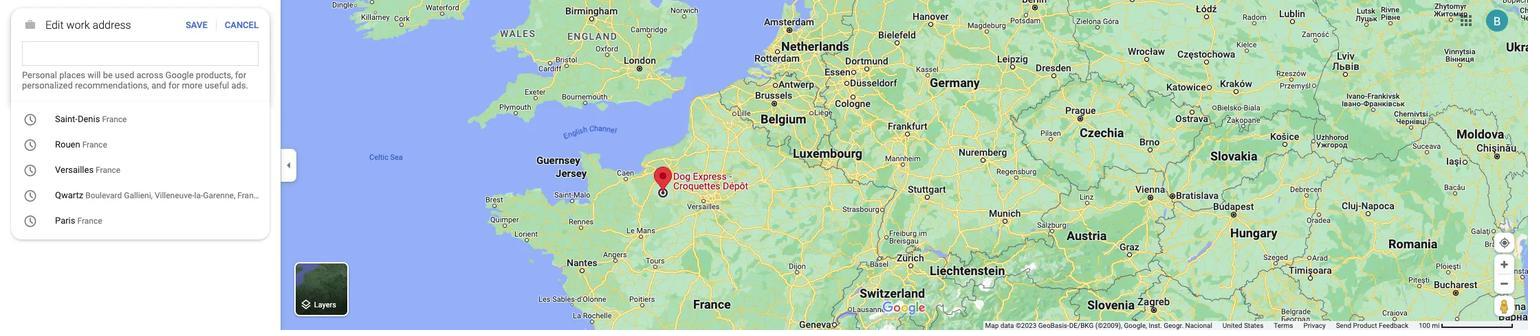 Task type: locate. For each thing, give the bounding box(es) containing it.
google,
[[1125, 323, 1148, 330]]

paris
[[55, 216, 75, 226]]

la-
[[194, 191, 203, 201]]

footer containing map data ©2023 geobasis-de/bkg (©2009), google, inst. geogr. nacional
[[986, 322, 1419, 331]]

©2023
[[1016, 323, 1037, 330]]

100
[[1419, 323, 1431, 330]]

data
[[1001, 323, 1015, 330]]

2  from the top
[[23, 137, 38, 154]]

for right useful
[[235, 70, 246, 81]]

rouen france
[[55, 140, 107, 150]]

1  from the top
[[23, 111, 38, 128]]

 left paris
[[23, 213, 38, 230]]

france right garenne,
[[238, 191, 262, 201]]

footer inside the google maps element
[[986, 322, 1419, 331]]

france inside paris france
[[77, 217, 102, 226]]

united states
[[1223, 323, 1264, 330]]

 for rouen
[[23, 137, 38, 154]]

address
[[93, 18, 131, 31]]

france
[[102, 115, 127, 125], [82, 140, 107, 150], [96, 166, 121, 175], [238, 191, 262, 201], [77, 217, 102, 226]]

 left qwartz
[[23, 188, 38, 205]]

5  cell from the top
[[11, 213, 261, 230]]

ads.
[[232, 81, 248, 91]]

100 mi
[[1419, 323, 1440, 330]]

 for qwartz
[[23, 188, 38, 205]]

rouen
[[55, 140, 80, 150]]

3  cell from the top
[[11, 162, 261, 179]]

united
[[1223, 323, 1243, 330]]

personal places will be used across google products, for personalized recommendations, and for more useful ads.
[[22, 70, 248, 91]]

useful
[[205, 81, 229, 91]]

nacional
[[1186, 323, 1213, 330]]

 for paris
[[23, 213, 38, 230]]

5  from the top
[[23, 213, 38, 230]]


[[23, 111, 38, 128], [23, 137, 38, 154], [23, 162, 38, 179], [23, 188, 38, 205], [23, 213, 38, 230]]

google maps element
[[0, 0, 1529, 331]]

 left rouen at the top of the page
[[23, 137, 38, 154]]

inst.
[[1149, 323, 1163, 330]]

france right paris
[[77, 217, 102, 226]]

france inside rouen france
[[82, 140, 107, 150]]

zoom out image
[[1500, 279, 1510, 290]]

across
[[137, 70, 163, 81]]

feedback
[[1380, 323, 1409, 330]]

 left versailles
[[23, 162, 38, 179]]

3  from the top
[[23, 162, 38, 179]]

states
[[1245, 323, 1264, 330]]

france inside qwartz boulevard gallieni, villeneuve-la-garenne, france
[[238, 191, 262, 201]]

footer
[[986, 322, 1419, 331]]

geobasis-
[[1039, 323, 1070, 330]]

send
[[1337, 323, 1352, 330]]

qwartz boulevard gallieni, villeneuve-la-garenne, france
[[55, 191, 262, 201]]

garenne,
[[203, 191, 236, 201]]

versailles
[[55, 165, 94, 175]]

france inside the versailles france
[[96, 166, 121, 175]]

for right and
[[169, 81, 180, 91]]

privacy button
[[1304, 322, 1326, 331]]

france right denis
[[102, 115, 127, 125]]

0 horizontal spatial for
[[169, 81, 180, 91]]

 left saint-
[[23, 111, 38, 128]]

save
[[186, 20, 208, 30]]

france for rouen
[[82, 140, 107, 150]]

for
[[235, 70, 246, 81], [169, 81, 180, 91]]

4  from the top
[[23, 188, 38, 205]]

 cell
[[11, 111, 261, 128], [11, 137, 261, 154], [11, 162, 261, 179], [11, 188, 262, 205], [11, 213, 261, 230]]

show street view coverage image
[[1495, 297, 1515, 317]]

geogr.
[[1164, 323, 1184, 330]]

product
[[1354, 323, 1378, 330]]

france for versailles
[[96, 166, 121, 175]]

france up the versailles france
[[82, 140, 107, 150]]

grid containing 
[[11, 107, 270, 235]]

saint-
[[55, 114, 78, 125]]

google
[[166, 70, 194, 81]]

france up boulevard
[[96, 166, 121, 175]]

grid
[[11, 107, 270, 235]]

show your location image
[[1499, 237, 1512, 250]]

paris france
[[55, 216, 102, 226]]



Task type: vqa. For each thing, say whether or not it's contained in the screenshot.


Task type: describe. For each thing, give the bounding box(es) containing it.
layers
[[314, 302, 336, 311]]

edit work address
[[45, 18, 131, 31]]

mi
[[1433, 323, 1440, 330]]

used
[[115, 70, 134, 81]]

zoom in image
[[1500, 260, 1510, 270]]

save button
[[186, 20, 208, 30]]

terms
[[1275, 323, 1294, 330]]

map
[[986, 323, 999, 330]]

grid inside the google maps element
[[11, 107, 270, 235]]

map data ©2023 geobasis-de/bkg (©2009), google, inst. geogr. nacional
[[986, 323, 1213, 330]]

personalized
[[22, 81, 73, 91]]

saint-denis france
[[55, 114, 127, 125]]

2  cell from the top
[[11, 137, 261, 154]]

will
[[88, 70, 101, 81]]

more
[[182, 81, 203, 91]]

collapse side panel image
[[281, 158, 297, 173]]

send product feedback button
[[1337, 322, 1409, 331]]

work
[[66, 18, 90, 31]]

personal
[[22, 70, 57, 81]]

1  cell from the top
[[11, 111, 261, 128]]

be
[[103, 70, 113, 81]]

qwartz
[[55, 191, 83, 201]]

france for paris
[[77, 217, 102, 226]]

boulevard
[[85, 191, 122, 201]]

(©2009),
[[1096, 323, 1123, 330]]

recommendations,
[[75, 81, 149, 91]]

and
[[151, 81, 166, 91]]

1 horizontal spatial for
[[235, 70, 246, 81]]

gallieni,
[[124, 191, 153, 201]]

places
[[59, 70, 85, 81]]

privacy
[[1304, 323, 1326, 330]]

 for versailles
[[23, 162, 38, 179]]

france inside saint-denis france
[[102, 115, 127, 125]]

versailles france
[[55, 165, 121, 175]]

villeneuve-
[[155, 191, 194, 201]]

products,
[[196, 70, 233, 81]]

 for saint-denis
[[23, 111, 38, 128]]

cancel
[[225, 20, 259, 30]]

de/bkg
[[1070, 323, 1094, 330]]

100 mi button
[[1419, 323, 1514, 330]]

denis
[[78, 114, 100, 125]]

united states button
[[1223, 322, 1264, 331]]

cancel button
[[225, 20, 259, 30]]

send product feedback
[[1337, 323, 1409, 330]]

edit
[[45, 18, 64, 31]]

4  cell from the top
[[11, 188, 262, 205]]

terms button
[[1275, 322, 1294, 331]]



